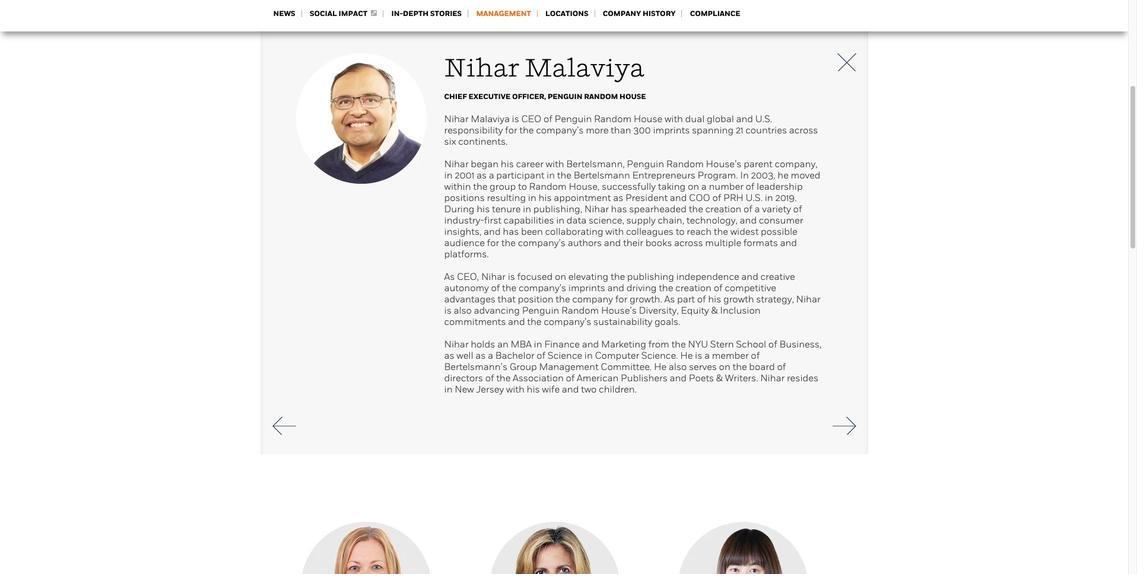 Task type: vqa. For each thing, say whether or not it's contained in the screenshot.
CEO,
yes



Task type: describe. For each thing, give the bounding box(es) containing it.
the up advancing in the left of the page
[[502, 282, 516, 294]]

publishing
[[627, 271, 674, 282]]

officer,
[[512, 92, 546, 101]]

sustainability
[[594, 316, 652, 328]]

tenure
[[492, 204, 521, 215]]

goals.
[[655, 316, 680, 328]]

company,
[[775, 158, 818, 170]]

with right career
[[546, 158, 564, 170]]

marketing
[[601, 339, 646, 350]]

consumer
[[759, 215, 803, 226]]

collaborating
[[545, 226, 603, 237]]

random up taking
[[666, 158, 704, 170]]

data
[[567, 215, 586, 226]]

nihar up within
[[444, 158, 469, 170]]

locations link
[[545, 9, 588, 18]]

company
[[603, 9, 641, 18]]

0 vertical spatial house
[[576, 1, 603, 11]]

random inside as ceo, nihar is focused on elevating the publishing independence and creative autonomy of the company's imprints and driving the creation of competitive advantages that position the company for growth. as part of his growth strategy, nihar is also advancing penguin random house's diversity, equity & inclusion commitments and the company's sustainability goals.
[[561, 305, 599, 316]]

authors
[[568, 237, 602, 249]]

audience
[[444, 237, 485, 249]]

with left supply
[[605, 226, 624, 237]]

random up more
[[584, 92, 618, 101]]

board
[[749, 361, 775, 373]]

the up reach
[[689, 204, 703, 215]]

insights,
[[444, 226, 482, 237]]

equity
[[681, 305, 709, 316]]

association
[[513, 373, 564, 384]]

company
[[572, 294, 613, 305]]

across inside nihar began his career with bertelsmann, penguin random house's parent company, in 2001 as a participant in the bertelsmann entrepreneurs program. in 2003, he moved within the group to random house, successfully taking on a number of leadership positions resulting in his appointment as president and coo of prh u.s. in 2019. during his tenure in publishing, nihar has spearheaded the creation of a variety of industry-first capabilities in data science, supply chain, technology, and consumer insights, and has been collaborating with colleagues to reach the widest possible audience for the company's authors and their books across multiple formats and platforms.
[[674, 237, 703, 249]]

his inside as ceo, nihar is focused on elevating the publishing independence and creative autonomy of the company's imprints and driving the creation of competitive advantages that position the company for growth. as part of his growth strategy, nihar is also advancing penguin random house's diversity, equity & inclusion commitments and the company's sustainability goals.
[[708, 294, 721, 305]]

and left poets
[[670, 373, 687, 384]]

the left board
[[733, 361, 747, 373]]

news link
[[273, 9, 295, 18]]

bertelsmann
[[574, 170, 630, 181]]

in left data in the top of the page
[[556, 215, 564, 226]]

social impact link
[[310, 9, 377, 18]]

as ceo, nihar is focused on elevating the publishing independence and creative autonomy of the company's imprints and driving the creation of competitive advantages that position the company for growth. as part of his growth strategy, nihar is also advancing penguin random house's diversity, equity & inclusion commitments and the company's sustainability goals.
[[444, 271, 820, 328]]

dual
[[685, 113, 705, 125]]

children.
[[599, 384, 637, 395]]

company's inside nihar malaviya is ceo of penguin random house with dual global and u.s. responsibility for the company's more than 300 imprints spanning 21 countries across six continents.
[[536, 125, 584, 136]]

new
[[455, 384, 474, 395]]

six
[[444, 136, 456, 147]]

0 horizontal spatial he
[[654, 361, 667, 373]]

autonomy
[[444, 282, 489, 294]]

from
[[648, 339, 669, 350]]

the up appointment
[[557, 170, 571, 181]]

his inside "nihar holds an mba in finance and marketing from the nyu stern school of business, as well as a bachelor of science in computer science. he is a member of bertelsmann's group management committee. he also serves on the board of directors of the association of american publishers and poets & writers. nihar resides in new jersey with his wife and two children."
[[527, 384, 540, 395]]

and right finance
[[582, 339, 599, 350]]

nihar malaviya
[[444, 53, 645, 83]]

widest
[[730, 226, 759, 237]]

and left their
[[604, 237, 621, 249]]

elevating
[[568, 271, 608, 282]]

compliance link
[[690, 9, 740, 18]]

in right tenure
[[523, 204, 531, 215]]

in left '2001' at the left
[[444, 170, 452, 181]]

driving
[[626, 282, 657, 294]]

management inside "nihar holds an mba in finance and marketing from the nyu stern school of business, as well as a bachelor of science in computer science. he is a member of bertelsmann's group management committee. he also serves on the board of directors of the association of american publishers and poets & writers. nihar resides in new jersey with his wife and two children."
[[539, 361, 599, 373]]

moved
[[791, 170, 820, 181]]

coo
[[689, 192, 710, 204]]

poets
[[689, 373, 714, 384]]

imprints inside nihar malaviya is ceo of penguin random house with dual global and u.s. responsibility for the company's more than 300 imprints spanning 21 countries across six continents.
[[653, 125, 690, 136]]

within
[[444, 181, 471, 192]]

a left number on the top of page
[[701, 181, 707, 192]]

possible
[[761, 226, 797, 237]]

career
[[516, 158, 543, 170]]

stories
[[430, 9, 462, 18]]

holds
[[471, 339, 495, 350]]

resides
[[787, 373, 818, 384]]

penguin random house
[[502, 1, 603, 11]]

also inside "nihar holds an mba in finance and marketing from the nyu stern school of business, as well as a bachelor of science in computer science. he is a member of bertelsmann's group management committee. he also serves on the board of directors of the association of american publishers and poets & writers. nihar resides in new jersey with his wife and two children."
[[669, 361, 687, 373]]

directors
[[444, 373, 483, 384]]

history
[[643, 9, 676, 18]]

multiple
[[705, 237, 741, 249]]

1 vertical spatial to
[[676, 226, 685, 237]]

the left group
[[473, 181, 487, 192]]

is up that
[[508, 271, 515, 282]]

chief executive officer, penguin random house
[[444, 92, 646, 101]]

president
[[625, 192, 668, 204]]

across inside nihar malaviya is ceo of penguin random house with dual global and u.s. responsibility for the company's more than 300 imprints spanning 21 countries across six continents.
[[789, 125, 818, 136]]

two
[[581, 384, 597, 395]]

and left coo
[[670, 192, 687, 204]]

independence
[[676, 271, 739, 282]]

strategy,
[[756, 294, 794, 305]]

random up publishing,
[[529, 181, 567, 192]]

in right mba
[[534, 339, 542, 350]]

colleagues
[[626, 226, 674, 237]]

a left an
[[488, 350, 493, 361]]

on inside nihar began his career with bertelsmann, penguin random house's parent company, in 2001 as a participant in the bertelsmann entrepreneurs program. in 2003, he moved within the group to random house, successfully taking on a number of leadership positions resulting in his appointment as president and coo of prh u.s. in 2019. during his tenure in publishing, nihar has spearheaded the creation of a variety of industry-first capabilities in data science, supply chain, technology, and consumer insights, and has been collaborating with colleagues to reach the widest possible audience for the company's authors and their books across multiple formats and platforms.
[[688, 181, 699, 192]]

house's inside nihar began his career with bertelsmann, penguin random house's parent company, in 2001 as a participant in the bertelsmann entrepreneurs program. in 2003, he moved within the group to random house, successfully taking on a number of leadership positions resulting in his appointment as president and coo of prh u.s. in 2019. during his tenure in publishing, nihar has spearheaded the creation of a variety of industry-first capabilities in data science, supply chain, technology, and consumer insights, and has been collaborating with colleagues to reach the widest possible audience for the company's authors and their books across multiple formats and platforms.
[[706, 158, 741, 170]]

and down tenure
[[484, 226, 501, 237]]

chief
[[444, 92, 467, 101]]

competitive
[[725, 282, 776, 294]]

nihar down house,
[[584, 204, 609, 215]]

entrepreneurs
[[632, 170, 695, 181]]

as right well
[[475, 350, 486, 361]]

and up the formats
[[740, 215, 757, 226]]

nihar right ceo,
[[481, 271, 506, 282]]

the left part
[[659, 282, 673, 294]]

penguin left locations link
[[502, 1, 537, 11]]

his up "capabilities"
[[539, 192, 552, 204]]

the right reach
[[714, 226, 728, 237]]

1 vertical spatial has
[[503, 226, 519, 237]]

finance
[[544, 339, 580, 350]]

ceo
[[521, 113, 541, 125]]

with inside nihar malaviya is ceo of penguin random house with dual global and u.s. responsibility for the company's more than 300 imprints spanning 21 countries across six continents.
[[665, 113, 683, 125]]

0 vertical spatial has
[[611, 204, 627, 215]]

program.
[[698, 170, 738, 181]]

& inside as ceo, nihar is focused on elevating the publishing independence and creative autonomy of the company's imprints and driving the creation of competitive advantages that position the company for growth. as part of his growth strategy, nihar is also advancing penguin random house's diversity, equity & inclusion commitments and the company's sustainability goals.
[[711, 305, 718, 316]]

company history link
[[603, 9, 676, 18]]

for inside as ceo, nihar is focused on elevating the publishing independence and creative autonomy of the company's imprints and driving the creation of competitive advantages that position the company for growth. as part of his growth strategy, nihar is also advancing penguin random house's diversity, equity & inclusion commitments and the company's sustainability goals.
[[615, 294, 627, 305]]

during
[[444, 204, 474, 215]]

malaviya for nihar malaviya
[[525, 53, 645, 83]]

bertelsmann,
[[566, 158, 625, 170]]

spanning
[[692, 125, 734, 136]]

depth
[[403, 9, 429, 18]]

a right '2001' at the left
[[489, 170, 494, 181]]

and left 'driving'
[[607, 282, 624, 294]]

science,
[[589, 215, 624, 226]]

and down consumer
[[780, 237, 797, 249]]

management link
[[476, 9, 531, 18]]

creative
[[761, 271, 795, 282]]

random right management link
[[539, 1, 574, 11]]

penguin inside nihar malaviya is ceo of penguin random house with dual global and u.s. responsibility for the company's more than 300 imprints spanning 21 countries across six continents.
[[555, 113, 592, 125]]

part
[[677, 294, 695, 305]]

creation inside as ceo, nihar is focused on elevating the publishing independence and creative autonomy of the company's imprints and driving the creation of competitive advantages that position the company for growth. as part of his growth strategy, nihar is also advancing penguin random house's diversity, equity & inclusion commitments and the company's sustainability goals.
[[675, 282, 712, 294]]

inclusion
[[720, 305, 761, 316]]

chain,
[[658, 215, 684, 226]]

in left 2019.
[[765, 192, 773, 204]]

positions
[[444, 192, 485, 204]]

on inside as ceo, nihar is focused on elevating the publishing independence and creative autonomy of the company's imprints and driving the creation of competitive advantages that position the company for growth. as part of his growth strategy, nihar is also advancing penguin random house's diversity, equity & inclusion commitments and the company's sustainability goals.
[[555, 271, 566, 282]]

a left stern
[[704, 350, 710, 361]]

random inside nihar malaviya is ceo of penguin random house with dual global and u.s. responsibility for the company's more than 300 imprints spanning 21 countries across six continents.
[[594, 113, 631, 125]]

growth
[[723, 294, 754, 305]]



Task type: locate. For each thing, give the bounding box(es) containing it.
social
[[310, 9, 337, 18]]

1 horizontal spatial management
[[539, 361, 599, 373]]

penguin up successfully
[[627, 158, 664, 170]]

variety
[[762, 204, 791, 215]]

also left serves on the bottom right of page
[[669, 361, 687, 373]]

and inside nihar malaviya is ceo of penguin random house with dual global and u.s. responsibility for the company's more than 300 imprints spanning 21 countries across six continents.
[[736, 113, 753, 125]]

1 vertical spatial creation
[[675, 282, 712, 294]]

leadership
[[757, 181, 803, 192]]

and up growth
[[741, 271, 758, 282]]

2 vertical spatial for
[[615, 294, 627, 305]]

1 vertical spatial management
[[539, 361, 599, 373]]

that
[[498, 294, 516, 305]]

penguin down nihar malaviya
[[548, 92, 582, 101]]

1 vertical spatial across
[[674, 237, 703, 249]]

penguin inside as ceo, nihar is focused on elevating the publishing independence and creative autonomy of the company's imprints and driving the creation of competitive advantages that position the company for growth. as part of his growth strategy, nihar is also advancing penguin random house's diversity, equity & inclusion commitments and the company's sustainability goals.
[[522, 305, 559, 316]]

in-depth stories
[[391, 9, 462, 18]]

appointment
[[554, 192, 611, 204]]

0 vertical spatial as
[[444, 271, 455, 282]]

1 vertical spatial house
[[620, 92, 646, 101]]

commitments
[[444, 316, 506, 328]]

company's inside nihar began his career with bertelsmann, penguin random house's parent company, in 2001 as a participant in the bertelsmann entrepreneurs program. in 2003, he moved within the group to random house, successfully taking on a number of leadership positions resulting in his appointment as president and coo of prh u.s. in 2019. during his tenure in publishing, nihar has spearheaded the creation of a variety of industry-first capabilities in data science, supply chain, technology, and consumer insights, and has been collaborating with colleagues to reach the widest possible audience for the company's authors and their books across multiple formats and platforms.
[[518, 237, 566, 249]]

his left tenure
[[477, 204, 490, 215]]

for up sustainability
[[615, 294, 627, 305]]

committee.
[[601, 361, 652, 373]]

0 vertical spatial on
[[688, 181, 699, 192]]

house's
[[706, 158, 741, 170], [601, 305, 637, 316]]

creation inside nihar began his career with bertelsmann, penguin random house's parent company, in 2001 as a participant in the bertelsmann entrepreneurs program. in 2003, he moved within the group to random house, successfully taking on a number of leadership positions resulting in his appointment as president and coo of prh u.s. in 2019. during his tenure in publishing, nihar has spearheaded the creation of a variety of industry-first capabilities in data science, supply chain, technology, and consumer insights, and has been collaborating with colleagues to reach the widest possible audience for the company's authors and their books across multiple formats and platforms.
[[705, 204, 741, 215]]

for left ceo at the top of page
[[505, 125, 517, 136]]

is down the autonomy at left
[[444, 305, 451, 316]]

their
[[623, 237, 643, 249]]

with inside "nihar holds an mba in finance and marketing from the nyu stern school of business, as well as a bachelor of science in computer science. he is a member of bertelsmann's group management committee. he also serves on the board of directors of the association of american publishers and poets & writers. nihar resides in new jersey with his wife and two children."
[[506, 384, 525, 395]]

malaviya inside nihar malaviya is ceo of penguin random house with dual global and u.s. responsibility for the company's more than 300 imprints spanning 21 countries across six continents.
[[471, 113, 510, 125]]

0 vertical spatial management
[[476, 9, 531, 18]]

advancing
[[474, 305, 520, 316]]

1 vertical spatial house's
[[601, 305, 637, 316]]

also inside as ceo, nihar is focused on elevating the publishing independence and creative autonomy of the company's imprints and driving the creation of competitive advantages that position the company for growth. as part of his growth strategy, nihar is also advancing penguin random house's diversity, equity & inclusion commitments and the company's sustainability goals.
[[454, 305, 472, 316]]

responsibility
[[444, 125, 503, 136]]

0 horizontal spatial house's
[[601, 305, 637, 316]]

company's right that
[[519, 282, 566, 294]]

bertelsmann's
[[444, 361, 507, 373]]

and up mba
[[508, 316, 525, 328]]

penguin inside nihar began his career with bertelsmann, penguin random house's parent company, in 2001 as a participant in the bertelsmann entrepreneurs program. in 2003, he moved within the group to random house, successfully taking on a number of leadership positions resulting in his appointment as president and coo of prh u.s. in 2019. during his tenure in publishing, nihar has spearheaded the creation of a variety of industry-first capabilities in data science, supply chain, technology, and consumer insights, and has been collaborating with colleagues to reach the widest possible audience for the company's authors and their books across multiple formats and platforms.
[[627, 158, 664, 170]]

random left '300' at the right top of the page
[[594, 113, 631, 125]]

is up poets
[[695, 350, 702, 361]]

0 horizontal spatial also
[[454, 305, 472, 316]]

to right group
[[518, 181, 527, 192]]

0 horizontal spatial on
[[555, 271, 566, 282]]

& inside "nihar holds an mba in finance and marketing from the nyu stern school of business, as well as a bachelor of science in computer science. he is a member of bertelsmann's group management committee. he also serves on the board of directors of the association of american publishers and poets & writers. nihar resides in new jersey with his wife and two children."
[[716, 373, 723, 384]]

growth.
[[630, 294, 662, 305]]

house,
[[569, 181, 600, 192]]

1 horizontal spatial also
[[669, 361, 687, 373]]

house's down 'driving'
[[601, 305, 637, 316]]

1 vertical spatial for
[[487, 237, 499, 249]]

the right position
[[556, 294, 570, 305]]

countries
[[745, 125, 787, 136]]

company's down 'chief executive officer, penguin random house'
[[536, 125, 584, 136]]

0 vertical spatial for
[[505, 125, 517, 136]]

impact
[[339, 9, 367, 18]]

house's up number on the top of page
[[706, 158, 741, 170]]

he
[[778, 170, 789, 181]]

300
[[633, 125, 651, 136]]

malaviya up 'chief executive officer, penguin random house'
[[525, 53, 645, 83]]

nihar began his career with bertelsmann, penguin random house's parent company, in 2001 as a participant in the bertelsmann entrepreneurs program. in 2003, he moved within the group to random house, successfully taking on a number of leadership positions resulting in his appointment as president and coo of prh u.s. in 2019. during his tenure in publishing, nihar has spearheaded the creation of a variety of industry-first capabilities in data science, supply chain, technology, and consumer insights, and has been collaborating with colleagues to reach the widest possible audience for the company's authors and their books across multiple formats and platforms.
[[444, 158, 820, 260]]

on right taking
[[688, 181, 699, 192]]

resulting
[[487, 192, 526, 204]]

malaviya down executive on the left top of the page
[[471, 113, 510, 125]]

taking
[[658, 181, 686, 192]]

and right global
[[736, 113, 753, 125]]

across up company, on the top right
[[789, 125, 818, 136]]

house inside nihar malaviya is ceo of penguin random house with dual global and u.s. responsibility for the company's more than 300 imprints spanning 21 countries across six continents.
[[634, 113, 662, 125]]

to left reach
[[676, 226, 685, 237]]

the down bachelor
[[496, 373, 511, 384]]

jersey
[[476, 384, 504, 395]]

0 horizontal spatial management
[[476, 9, 531, 18]]

penguin down 'chief executive officer, penguin random house'
[[555, 113, 592, 125]]

for inside nihar malaviya is ceo of penguin random house with dual global and u.s. responsibility for the company's more than 300 imprints spanning 21 countries across six continents.
[[505, 125, 517, 136]]

u.s.
[[755, 113, 772, 125], [746, 192, 763, 204]]

a
[[489, 170, 494, 181], [701, 181, 707, 192], [755, 204, 760, 215], [488, 350, 493, 361], [704, 350, 710, 361]]

management down finance
[[539, 361, 599, 373]]

ceo,
[[457, 271, 479, 282]]

as left part
[[664, 294, 675, 305]]

company's up finance
[[544, 316, 591, 328]]

random down elevating
[[561, 305, 599, 316]]

& right equity
[[711, 305, 718, 316]]

1 vertical spatial as
[[664, 294, 675, 305]]

more
[[586, 125, 609, 136]]

2003,
[[751, 170, 775, 181]]

1 vertical spatial &
[[716, 373, 723, 384]]

also down the autonomy at left
[[454, 305, 472, 316]]

imprints down authors
[[568, 282, 605, 294]]

nihar up executive on the left top of the page
[[444, 53, 520, 83]]

he right science.
[[680, 350, 693, 361]]

first
[[484, 215, 501, 226]]

for inside nihar began his career with bertelsmann, penguin random house's parent company, in 2001 as a participant in the bertelsmann entrepreneurs program. in 2003, he moved within the group to random house, successfully taking on a number of leadership positions resulting in his appointment as president and coo of prh u.s. in 2019. during his tenure in publishing, nihar has spearheaded the creation of a variety of industry-first capabilities in data science, supply chain, technology, and consumer insights, and has been collaborating with colleagues to reach the widest possible audience for the company's authors and their books across multiple formats and platforms.
[[487, 237, 499, 249]]

been
[[521, 226, 543, 237]]

in right science
[[584, 350, 593, 361]]

in right career
[[547, 170, 555, 181]]

0 vertical spatial also
[[454, 305, 472, 316]]

wife
[[542, 384, 560, 395]]

the
[[519, 125, 534, 136], [557, 170, 571, 181], [473, 181, 487, 192], [689, 204, 703, 215], [714, 226, 728, 237], [501, 237, 516, 249], [611, 271, 625, 282], [502, 282, 516, 294], [659, 282, 673, 294], [556, 294, 570, 305], [527, 316, 542, 328], [671, 339, 686, 350], [733, 361, 747, 373], [496, 373, 511, 384]]

writers.
[[725, 373, 758, 384]]

house's inside as ceo, nihar is focused on elevating the publishing independence and creative autonomy of the company's imprints and driving the creation of competitive advantages that position the company for growth. as part of his growth strategy, nihar is also advancing penguin random house's diversity, equity & inclusion commitments and the company's sustainability goals.
[[601, 305, 637, 316]]

on inside "nihar holds an mba in finance and marketing from the nyu stern school of business, as well as a bachelor of science in computer science. he is a member of bertelsmann's group management committee. he also serves on the board of directors of the association of american publishers and poets & writers. nihar resides in new jersey with his wife and two children."
[[719, 361, 730, 373]]

1 vertical spatial malaviya
[[471, 113, 510, 125]]

locations
[[545, 9, 588, 18]]

0 vertical spatial house's
[[706, 158, 741, 170]]

management right the 'stories'
[[476, 9, 531, 18]]

books
[[645, 237, 672, 249]]

member
[[712, 350, 749, 361]]

spearheaded
[[629, 204, 687, 215]]

number
[[709, 181, 743, 192]]

0 vertical spatial u.s.
[[755, 113, 772, 125]]

nyu
[[688, 339, 708, 350]]

0 vertical spatial creation
[[705, 204, 741, 215]]

is inside nihar malaviya is ceo of penguin random house with dual global and u.s. responsibility for the company's more than 300 imprints spanning 21 countries across six continents.
[[512, 113, 519, 125]]

penguin down focused
[[522, 305, 559, 316]]

with down group
[[506, 384, 525, 395]]

well
[[457, 350, 473, 361]]

serves
[[689, 361, 717, 373]]

his left career
[[501, 158, 514, 170]]

technology,
[[686, 215, 738, 226]]

also
[[454, 305, 472, 316], [669, 361, 687, 373]]

the down position
[[527, 316, 542, 328]]

news
[[273, 9, 295, 18]]

0 horizontal spatial has
[[503, 226, 519, 237]]

penguin
[[502, 1, 537, 11], [548, 92, 582, 101], [555, 113, 592, 125], [627, 158, 664, 170], [522, 305, 559, 316]]

across
[[789, 125, 818, 136], [674, 237, 703, 249]]

u.s. right prh
[[746, 192, 763, 204]]

1 horizontal spatial to
[[676, 226, 685, 237]]

school
[[736, 339, 766, 350]]

1 horizontal spatial as
[[664, 294, 675, 305]]

0 vertical spatial &
[[711, 305, 718, 316]]

and left two
[[562, 384, 579, 395]]

prh
[[723, 192, 743, 204]]

u.s. right 21
[[755, 113, 772, 125]]

nihar left resides
[[760, 373, 785, 384]]

reach
[[687, 226, 712, 237]]

0 horizontal spatial to
[[518, 181, 527, 192]]

creation up equity
[[675, 282, 712, 294]]

0 horizontal spatial across
[[674, 237, 703, 249]]

focused
[[517, 271, 553, 282]]

he down from
[[654, 361, 667, 373]]

advantages
[[444, 294, 495, 305]]

an
[[497, 339, 508, 350]]

as left well
[[444, 350, 454, 361]]

nihar right strategy,
[[796, 294, 820, 305]]

1 horizontal spatial on
[[688, 181, 699, 192]]

diversity,
[[639, 305, 679, 316]]

random
[[539, 1, 574, 11], [584, 92, 618, 101], [594, 113, 631, 125], [666, 158, 704, 170], [529, 181, 567, 192], [561, 305, 599, 316]]

has left been
[[503, 226, 519, 237]]

house
[[576, 1, 603, 11], [620, 92, 646, 101], [634, 113, 662, 125]]

position
[[518, 294, 553, 305]]

has down successfully
[[611, 204, 627, 215]]

0 vertical spatial across
[[789, 125, 818, 136]]

2 vertical spatial house
[[634, 113, 662, 125]]

1 horizontal spatial imprints
[[653, 125, 690, 136]]

as up the science,
[[613, 192, 623, 204]]

2 vertical spatial on
[[719, 361, 730, 373]]

in left new
[[444, 384, 452, 395]]

nihar down the chief
[[444, 113, 469, 125]]

0 horizontal spatial as
[[444, 271, 455, 282]]

1 horizontal spatial for
[[505, 125, 517, 136]]

than
[[611, 125, 631, 136]]

executive
[[469, 92, 510, 101]]

u.s. inside nihar malaviya is ceo of penguin random house with dual global and u.s. responsibility for the company's more than 300 imprints spanning 21 countries across six continents.
[[755, 113, 772, 125]]

nihar inside nihar malaviya is ceo of penguin random house with dual global and u.s. responsibility for the company's more than 300 imprints spanning 21 countries across six continents.
[[444, 113, 469, 125]]

publishing,
[[533, 204, 582, 215]]

on
[[688, 181, 699, 192], [555, 271, 566, 282], [719, 361, 730, 373]]

2 horizontal spatial for
[[615, 294, 627, 305]]

continents.
[[458, 136, 508, 147]]

publishers
[[621, 373, 667, 384]]

with left dual
[[665, 113, 683, 125]]

1 horizontal spatial malaviya
[[525, 53, 645, 83]]

1 horizontal spatial he
[[680, 350, 693, 361]]

u.s. inside nihar began his career with bertelsmann, penguin random house's parent company, in 2001 as a participant in the bertelsmann entrepreneurs program. in 2003, he moved within the group to random house, successfully taking on a number of leadership positions resulting in his appointment as president and coo of prh u.s. in 2019. during his tenure in publishing, nihar has spearheaded the creation of a variety of industry-first capabilities in data science, supply chain, technology, and consumer insights, and has been collaborating with colleagues to reach the widest possible audience for the company's authors and their books across multiple formats and platforms.
[[746, 192, 763, 204]]

with
[[665, 113, 683, 125], [546, 158, 564, 170], [605, 226, 624, 237], [506, 384, 525, 395]]

0 horizontal spatial malaviya
[[471, 113, 510, 125]]

imprints
[[653, 125, 690, 136], [568, 282, 605, 294]]

1 vertical spatial imprints
[[568, 282, 605, 294]]

as left ceo,
[[444, 271, 455, 282]]

of inside nihar malaviya is ceo of penguin random house with dual global and u.s. responsibility for the company's more than 300 imprints spanning 21 countries across six continents.
[[544, 113, 552, 125]]

science.
[[641, 350, 678, 361]]

1 horizontal spatial has
[[611, 204, 627, 215]]

the left 'nyu'
[[671, 339, 686, 350]]

a left variety
[[755, 204, 760, 215]]

group
[[510, 361, 537, 373]]

1 vertical spatial u.s.
[[746, 192, 763, 204]]

of
[[544, 113, 552, 125], [746, 181, 754, 192], [712, 192, 721, 204], [744, 204, 752, 215], [793, 204, 802, 215], [491, 282, 500, 294], [714, 282, 723, 294], [697, 294, 706, 305], [768, 339, 777, 350], [537, 350, 545, 361], [751, 350, 760, 361], [777, 361, 786, 373], [485, 373, 494, 384], [566, 373, 575, 384]]

the left 'driving'
[[611, 271, 625, 282]]

0 horizontal spatial imprints
[[568, 282, 605, 294]]

0 vertical spatial malaviya
[[525, 53, 645, 83]]

0 horizontal spatial for
[[487, 237, 499, 249]]

for
[[505, 125, 517, 136], [487, 237, 499, 249], [615, 294, 627, 305]]

business,
[[779, 339, 822, 350]]

is inside "nihar holds an mba in finance and marketing from the nyu stern school of business, as well as a bachelor of science in computer science. he is a member of bertelsmann's group management committee. he also serves on the board of directors of the association of american publishers and poets & writers. nihar resides in new jersey with his wife and two children."
[[695, 350, 702, 361]]

imprints right '300' at the right top of the page
[[653, 125, 690, 136]]

his left wife
[[527, 384, 540, 395]]

in up "capabilities"
[[528, 192, 536, 204]]

1 horizontal spatial across
[[789, 125, 818, 136]]

on right focused
[[555, 271, 566, 282]]

malaviya for nihar malaviya is ceo of penguin random house with dual global and u.s. responsibility for the company's more than 300 imprints spanning 21 countries across six continents.
[[471, 113, 510, 125]]

1 vertical spatial on
[[555, 271, 566, 282]]

parent
[[744, 158, 772, 170]]

&
[[711, 305, 718, 316], [716, 373, 723, 384]]

1 horizontal spatial house's
[[706, 158, 741, 170]]

creation down number on the top of page
[[705, 204, 741, 215]]

across down chain,
[[674, 237, 703, 249]]

imprints inside as ceo, nihar is focused on elevating the publishing independence and creative autonomy of the company's imprints and driving the creation of competitive advantages that position the company for growth. as part of his growth strategy, nihar is also advancing penguin random house's diversity, equity & inclusion commitments and the company's sustainability goals.
[[568, 282, 605, 294]]

platforms.
[[444, 249, 489, 260]]

1 vertical spatial also
[[669, 361, 687, 373]]

0 vertical spatial to
[[518, 181, 527, 192]]

the left been
[[501, 237, 516, 249]]

for down first
[[487, 237, 499, 249]]

0 vertical spatial imprints
[[653, 125, 690, 136]]

the inside nihar malaviya is ceo of penguin random house with dual global and u.s. responsibility for the company's more than 300 imprints spanning 21 countries across six continents.
[[519, 125, 534, 136]]

science
[[548, 350, 582, 361]]

nihar holds an mba in finance and marketing from the nyu stern school of business, as well as a bachelor of science in computer science. he is a member of bertelsmann's group management committee. he also serves on the board of directors of the association of american publishers and poets & writers. nihar resides in new jersey with his wife and two children.
[[444, 339, 822, 395]]

as right '2001' at the left
[[476, 170, 487, 181]]

nihar left holds
[[444, 339, 469, 350]]

is left ceo at the top of page
[[512, 113, 519, 125]]

his down independence at the right top of the page
[[708, 294, 721, 305]]

2 horizontal spatial on
[[719, 361, 730, 373]]

company's down "capabilities"
[[518, 237, 566, 249]]

compliance
[[690, 9, 740, 18]]



